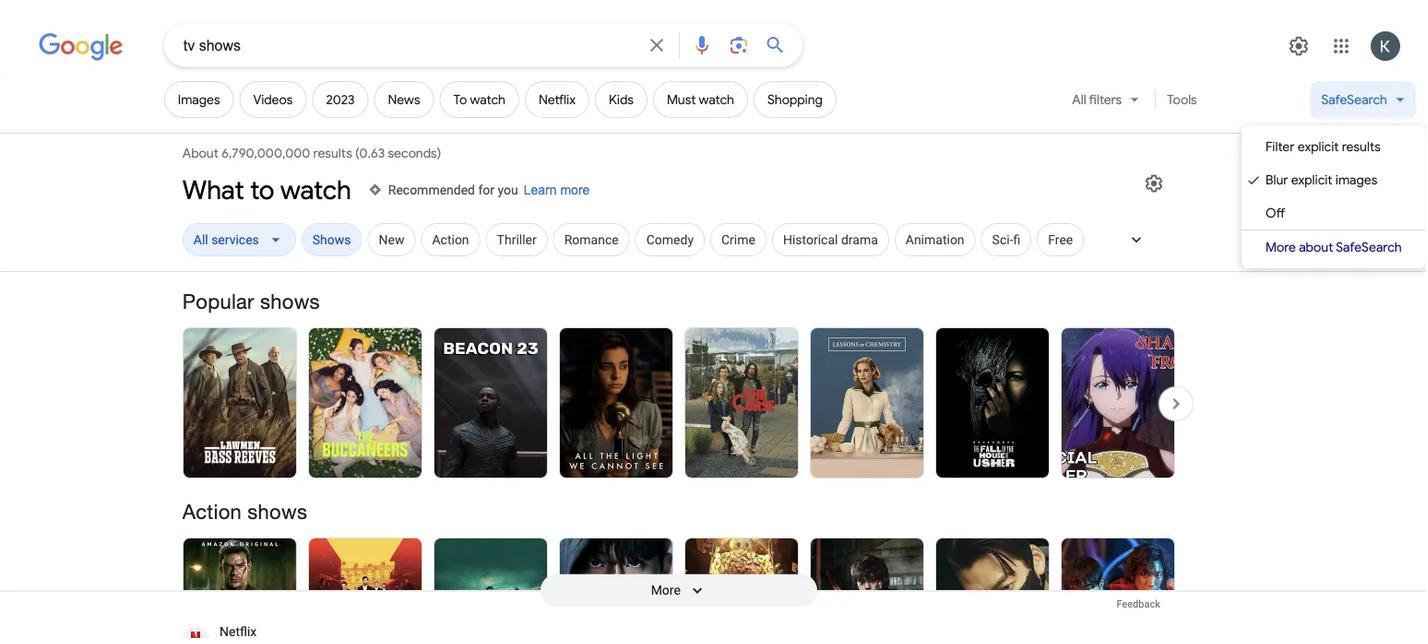 Task type: describe. For each thing, give the bounding box(es) containing it.
historical drama
[[784, 232, 878, 247]]

learn
[[524, 183, 557, 197]]

blur explicit images
[[1266, 172, 1378, 188]]

feedback
[[1117, 599, 1161, 610]]

tools
[[1168, 91, 1198, 108]]

videos
[[253, 92, 293, 108]]

images
[[1336, 172, 1378, 188]]

learn more link
[[524, 181, 590, 199]]

safesearch button
[[1311, 81, 1417, 126]]

search by image image
[[728, 34, 750, 56]]

action button
[[421, 223, 480, 260]]

explicit for blur
[[1292, 172, 1333, 188]]

thriller button
[[486, 223, 548, 260]]

popular shows
[[183, 290, 320, 313]]

drama
[[842, 232, 878, 247]]

sci-
[[993, 232, 1014, 247]]

all services
[[194, 232, 259, 247]]

off
[[1266, 205, 1286, 221]]

add must watch element
[[667, 92, 735, 108]]

new button
[[368, 223, 416, 260]]

blur
[[1266, 172, 1289, 188]]

sci-fi button
[[982, 223, 1032, 260]]

must watch
[[667, 92, 735, 108]]

fi
[[1014, 232, 1021, 247]]

kids
[[609, 92, 634, 108]]

more for more
[[651, 583, 681, 599]]

popular shows heading
[[183, 289, 1176, 315]]

news link
[[374, 81, 434, 118]]

images
[[178, 92, 220, 108]]

animation
[[906, 232, 965, 247]]

what to watch
[[183, 174, 351, 206]]

action shows heading
[[183, 499, 1176, 525]]

add kids element
[[609, 92, 634, 108]]

add 2023 element
[[326, 92, 355, 108]]

to watch link
[[440, 81, 520, 118]]

add to watch element
[[454, 92, 506, 108]]

videos link
[[240, 81, 307, 118]]

filter explicit results
[[1266, 138, 1381, 155]]

search by voice image
[[691, 34, 713, 56]]

all filters button
[[1062, 81, 1153, 126]]

what to watch heading
[[183, 174, 351, 207]]

historical drama button
[[772, 223, 890, 260]]

about
[[183, 145, 219, 162]]

more
[[561, 183, 590, 197]]

about
[[1300, 239, 1334, 255]]

off link
[[1242, 197, 1427, 230]]

safesearch inside dropdown button
[[1322, 91, 1388, 108]]

for
[[479, 182, 495, 198]]

watch for must watch
[[699, 92, 735, 108]]

shows for popular shows
[[260, 290, 320, 313]]



Task type: locate. For each thing, give the bounding box(es) containing it.
more inside more button
[[651, 583, 681, 599]]

tools button
[[1159, 81, 1206, 118]]

comedy
[[647, 232, 694, 247]]

shows inside action shows heading
[[248, 500, 307, 523]]

1 vertical spatial shows
[[248, 500, 307, 523]]

all left services
[[194, 232, 208, 247]]

shows for action shows
[[248, 500, 307, 523]]

crime button
[[711, 223, 767, 260]]

shopping link
[[754, 81, 837, 118]]

safesearch inside 'link'
[[1337, 239, 1403, 255]]

netflix link
[[525, 81, 590, 118]]

animation button
[[895, 223, 976, 260]]

(0.63
[[355, 145, 385, 162]]

filters
[[1090, 91, 1123, 108]]

recommended for you learn more
[[388, 182, 590, 198]]

0 horizontal spatial watch
[[281, 174, 351, 206]]

more
[[1266, 239, 1297, 255], [651, 583, 681, 599]]

all inside popup button
[[194, 232, 208, 247]]

0 vertical spatial shows
[[260, 290, 320, 313]]

seconds)
[[388, 145, 441, 162]]

safesearch down off link
[[1337, 239, 1403, 255]]

more button
[[541, 575, 818, 608]]

0 horizontal spatial more
[[651, 583, 681, 599]]

explicit for filter
[[1298, 138, 1340, 155]]

0 horizontal spatial all
[[194, 232, 208, 247]]

all left filters
[[1073, 91, 1087, 108]]

new
[[379, 232, 405, 247]]

0 vertical spatial safesearch
[[1322, 91, 1388, 108]]

explicit up blur explicit images
[[1298, 138, 1340, 155]]

blur explicit images link
[[1242, 163, 1427, 197]]

action
[[432, 232, 469, 247], [183, 500, 242, 523]]

1 vertical spatial action
[[183, 500, 242, 523]]

2023
[[326, 92, 355, 108]]

to
[[454, 92, 467, 108]]

results
[[1343, 138, 1381, 155], [313, 145, 352, 162]]

action inside heading
[[183, 500, 242, 523]]

None search field
[[0, 23, 803, 66]]

Search search field
[[183, 35, 635, 58]]

more for more about safesearch
[[1266, 239, 1297, 255]]

all services button
[[183, 223, 296, 260]]

thriller
[[497, 232, 537, 247]]

2 horizontal spatial watch
[[699, 92, 735, 108]]

watch right must
[[699, 92, 735, 108]]

results for explicit
[[1343, 138, 1381, 155]]

popular
[[183, 290, 254, 313]]

feedback button
[[1102, 591, 1176, 617]]

to
[[250, 174, 275, 206]]

explicit right blur
[[1292, 172, 1333, 188]]

1 vertical spatial more
[[651, 583, 681, 599]]

explicit
[[1298, 138, 1340, 155], [1292, 172, 1333, 188]]

action shows
[[183, 500, 307, 523]]

1 vertical spatial safesearch
[[1337, 239, 1403, 255]]

all for all services
[[194, 232, 208, 247]]

free button
[[1038, 223, 1085, 260]]

1 horizontal spatial all
[[1073, 91, 1087, 108]]

results for 6,790,000,000
[[313, 145, 352, 162]]

watch right to
[[470, 92, 506, 108]]

must
[[667, 92, 696, 108]]

1 horizontal spatial more
[[1266, 239, 1297, 255]]

google image
[[39, 33, 123, 61]]

results up images
[[1343, 138, 1381, 155]]

about 6,790,000,000 results (0.63 seconds)
[[183, 145, 444, 162]]

recommended
[[388, 182, 475, 198]]

1 horizontal spatial results
[[1343, 138, 1381, 155]]

1 vertical spatial all
[[194, 232, 208, 247]]

to watch
[[454, 92, 506, 108]]

shows inside popular shows heading
[[260, 290, 320, 313]]

0 horizontal spatial results
[[313, 145, 352, 162]]

0 vertical spatial all
[[1073, 91, 1087, 108]]

romance
[[565, 232, 619, 247]]

all for all filters
[[1073, 91, 1087, 108]]

more down off
[[1266, 239, 1297, 255]]

news
[[388, 92, 420, 108]]

0 vertical spatial explicit
[[1298, 138, 1340, 155]]

watch inside heading
[[281, 174, 351, 206]]

crime
[[722, 232, 756, 247]]

1 horizontal spatial action
[[432, 232, 469, 247]]

1 horizontal spatial watch
[[470, 92, 506, 108]]

shows button
[[302, 223, 362, 260]]

action inside 'button'
[[432, 232, 469, 247]]

more down action shows heading
[[651, 583, 681, 599]]

action for action
[[432, 232, 469, 247]]

shows
[[313, 232, 351, 247]]

menu containing filter explicit results
[[1242, 126, 1427, 269]]

all inside dropdown button
[[1073, 91, 1087, 108]]

0 horizontal spatial action
[[183, 500, 242, 523]]

you
[[498, 182, 518, 198]]

comedy button
[[636, 223, 705, 260]]

free
[[1049, 232, 1074, 247]]

historical
[[784, 232, 838, 247]]

all
[[1073, 91, 1087, 108], [194, 232, 208, 247]]

romance button
[[554, 223, 630, 260]]

shopping
[[768, 92, 823, 108]]

0 vertical spatial more
[[1266, 239, 1297, 255]]

kids link
[[595, 81, 648, 118]]

watch
[[470, 92, 506, 108], [699, 92, 735, 108], [281, 174, 351, 206]]

action for action shows
[[183, 500, 242, 523]]

watch for to watch
[[470, 92, 506, 108]]

more inside more about safesearch 'link'
[[1266, 239, 1297, 255]]

netflix
[[539, 92, 576, 108]]

what
[[183, 174, 244, 206]]

shows
[[260, 290, 320, 313], [248, 500, 307, 523]]

safesearch
[[1322, 91, 1388, 108], [1337, 239, 1403, 255]]

safesearch up filter explicit results link
[[1322, 91, 1388, 108]]

menu
[[1242, 126, 1427, 269]]

must watch link
[[653, 81, 748, 118]]

add netflix element
[[539, 92, 576, 108]]

more about safesearch
[[1266, 239, 1403, 255]]

6,790,000,000
[[222, 145, 310, 162]]

filter
[[1266, 138, 1295, 155]]

watch down about 6,790,000,000 results (0.63 seconds)
[[281, 174, 351, 206]]

images link
[[164, 81, 234, 118]]

1 vertical spatial explicit
[[1292, 172, 1333, 188]]

services
[[211, 232, 259, 247]]

results left (0.63
[[313, 145, 352, 162]]

2023 link
[[312, 81, 369, 118]]

more about safesearch link
[[1242, 231, 1427, 264]]

0 vertical spatial action
[[432, 232, 469, 247]]

sci-fi
[[993, 232, 1021, 247]]

results inside filter explicit results link
[[1343, 138, 1381, 155]]

all filters
[[1073, 91, 1123, 108]]

filter explicit results link
[[1242, 130, 1427, 163]]



Task type: vqa. For each thing, say whether or not it's contained in the screenshot.
list item
no



